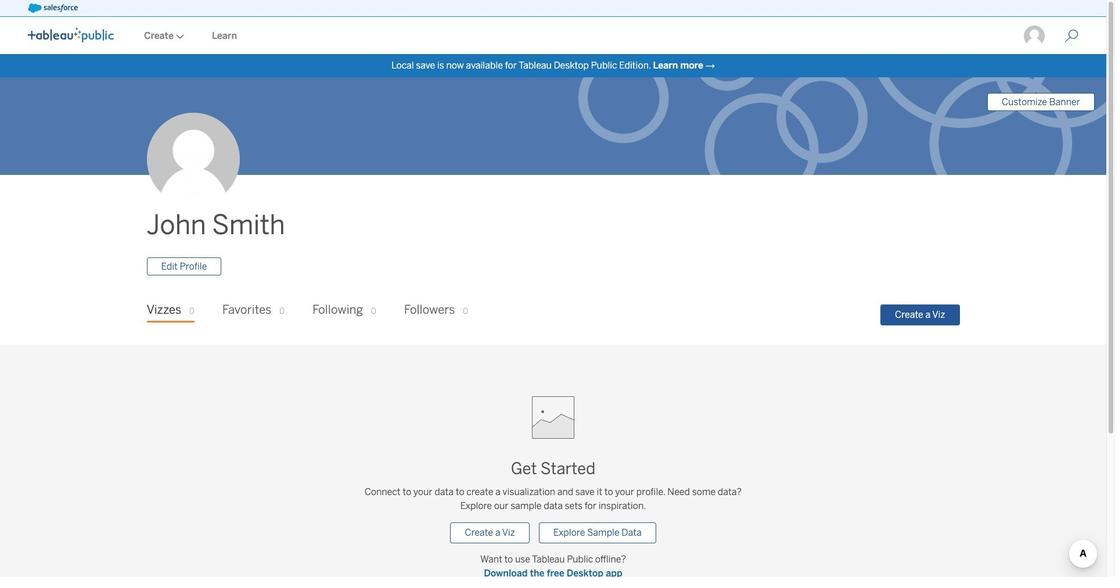Task type: vqa. For each thing, say whether or not it's contained in the screenshot.
'‫Nir Smilga‬‎'
no



Task type: describe. For each thing, give the bounding box(es) containing it.
create image
[[174, 34, 184, 39]]

logo image
[[28, 27, 114, 42]]

salesforce logo image
[[28, 3, 78, 13]]



Task type: locate. For each thing, give the bounding box(es) containing it.
avatar image
[[147, 113, 240, 206]]

go to search image
[[1051, 29, 1093, 43]]

john.smith1494 image
[[1023, 24, 1047, 48]]



